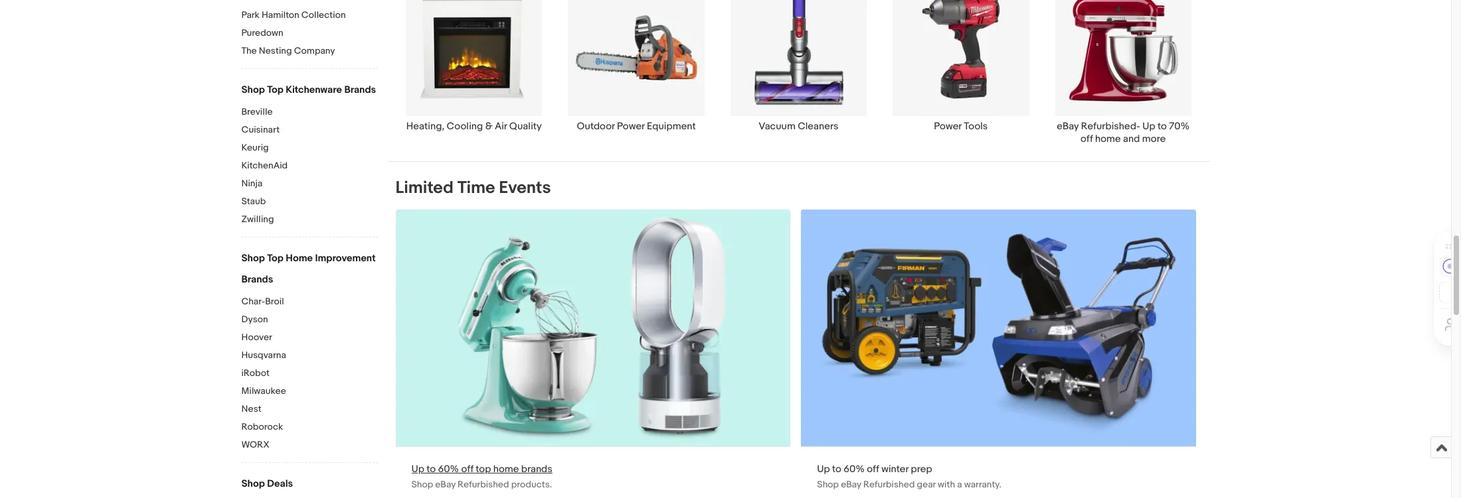 Task type: locate. For each thing, give the bounding box(es) containing it.
brands up char- at the bottom left of page
[[241, 274, 273, 286]]

0 horizontal spatial refurbished
[[458, 479, 509, 491]]

events
[[499, 178, 551, 198]]

1 horizontal spatial 60%
[[844, 463, 865, 476]]

outdoor
[[577, 120, 615, 133]]

1 horizontal spatial up
[[817, 463, 830, 476]]

top for home
[[267, 252, 284, 265]]

roborock
[[241, 422, 283, 433]]

to inside up to 60% off winter prep shop ebay refurbished gear with a warranty.
[[832, 463, 841, 476]]

1 refurbished from the left
[[458, 479, 509, 491]]

staub link
[[241, 196, 378, 209]]

2 top from the top
[[267, 252, 284, 265]]

off left top
[[461, 463, 474, 476]]

heating, cooling & air quality
[[406, 120, 542, 133]]

quality
[[509, 120, 542, 133]]

to left top
[[427, 463, 436, 476]]

shop for shop deals
[[241, 478, 265, 491]]

shop inside up to 60% off top home brands shop ebay refurbished products.
[[411, 479, 433, 491]]

cuisinart
[[241, 124, 280, 135]]

hoover
[[241, 332, 272, 343]]

shop top kitchenware brands
[[241, 84, 376, 96]]

broil
[[265, 296, 284, 307]]

kitchenware
[[286, 84, 342, 96]]

to inside up to 60% off top home brands shop ebay refurbished products.
[[427, 463, 436, 476]]

breville cuisinart keurig kitchenaid ninja staub zwilling
[[241, 106, 288, 225]]

power right outdoor
[[617, 120, 645, 133]]

with
[[938, 479, 955, 491]]

ebay inside up to 60% off winter prep shop ebay refurbished gear with a warranty.
[[841, 479, 861, 491]]

power left tools
[[934, 120, 962, 133]]

60% inside up to 60% off winter prep shop ebay refurbished gear with a warranty.
[[844, 463, 865, 476]]

heating, cooling & air quality link
[[393, 0, 555, 145]]

milwaukee link
[[241, 386, 378, 398]]

60%
[[438, 463, 459, 476], [844, 463, 865, 476]]

0 horizontal spatial to
[[427, 463, 436, 476]]

dyson link
[[241, 314, 378, 327]]

park hamilton collection link
[[241, 9, 378, 22]]

1 horizontal spatial power
[[934, 120, 962, 133]]

shop for shop top kitchenware brands
[[241, 84, 265, 96]]

breville
[[241, 106, 273, 118]]

cleaners
[[798, 120, 839, 133]]

None text field
[[395, 210, 791, 499]]

off inside up to 60% off winter prep shop ebay refurbished gear with a warranty.
[[867, 463, 879, 476]]

off
[[1081, 133, 1093, 145], [461, 463, 474, 476], [867, 463, 879, 476]]

60% left winter
[[844, 463, 865, 476]]

to
[[1158, 120, 1167, 133], [427, 463, 436, 476], [832, 463, 841, 476]]

up inside ebay refurbished- up to 70% off home and more
[[1143, 120, 1155, 133]]

time
[[457, 178, 495, 198]]

power
[[617, 120, 645, 133], [934, 120, 962, 133]]

refurbished down winter
[[863, 479, 915, 491]]

0 vertical spatial home
[[1095, 133, 1121, 145]]

0 horizontal spatial brands
[[241, 274, 273, 286]]

puredown
[[241, 27, 283, 39]]

irobot link
[[241, 368, 378, 381]]

top for kitchenware
[[267, 84, 284, 96]]

home inside up to 60% off top home brands shop ebay refurbished products.
[[493, 463, 519, 476]]

up for up to 60% off winter prep
[[817, 463, 830, 476]]

the
[[241, 45, 257, 56]]

dyson
[[241, 314, 268, 325]]

1 power from the left
[[617, 120, 645, 133]]

winter
[[881, 463, 909, 476]]

puredown link
[[241, 27, 378, 40]]

off inside up to 60% off top home brands shop ebay refurbished products.
[[461, 463, 474, 476]]

home right top
[[493, 463, 519, 476]]

top up "breville"
[[267, 84, 284, 96]]

60% left top
[[438, 463, 459, 476]]

refurbished
[[458, 479, 509, 491], [863, 479, 915, 491]]

home
[[1095, 133, 1121, 145], [493, 463, 519, 476]]

1 horizontal spatial to
[[832, 463, 841, 476]]

60% inside up to 60% off top home brands shop ebay refurbished products.
[[438, 463, 459, 476]]

vacuum cleaners
[[759, 120, 839, 133]]

hamilton
[[262, 9, 299, 21]]

2 60% from the left
[[844, 463, 865, 476]]

2 horizontal spatial to
[[1158, 120, 1167, 133]]

1 horizontal spatial ebay
[[841, 479, 861, 491]]

1 horizontal spatial off
[[867, 463, 879, 476]]

2 horizontal spatial ebay
[[1057, 120, 1079, 133]]

home
[[286, 252, 313, 265]]

kitchenaid
[[241, 160, 288, 171]]

0 horizontal spatial up
[[411, 463, 424, 476]]

up inside up to 60% off top home brands shop ebay refurbished products.
[[411, 463, 424, 476]]

top left home
[[267, 252, 284, 265]]

60% for top
[[438, 463, 459, 476]]

1 60% from the left
[[438, 463, 459, 476]]

0 horizontal spatial 60%
[[438, 463, 459, 476]]

None text field
[[801, 210, 1196, 499]]

1 vertical spatial top
[[267, 252, 284, 265]]

off left and
[[1081, 133, 1093, 145]]

limited
[[395, 178, 454, 198]]

0 vertical spatial top
[[267, 84, 284, 96]]

prep
[[911, 463, 932, 476]]

hoover link
[[241, 332, 378, 345]]

up inside up to 60% off winter prep shop ebay refurbished gear with a warranty.
[[817, 463, 830, 476]]

2 horizontal spatial up
[[1143, 120, 1155, 133]]

1 vertical spatial home
[[493, 463, 519, 476]]

power tools
[[934, 120, 988, 133]]

to left 70% at the right of page
[[1158, 120, 1167, 133]]

1 horizontal spatial home
[[1095, 133, 1121, 145]]

equipment
[[647, 120, 696, 133]]

0 horizontal spatial ebay
[[435, 479, 456, 491]]

refurbished inside up to 60% off top home brands shop ebay refurbished products.
[[458, 479, 509, 491]]

0 horizontal spatial home
[[493, 463, 519, 476]]

more
[[1142, 133, 1166, 145]]

2 horizontal spatial off
[[1081, 133, 1093, 145]]

shop
[[241, 84, 265, 96], [241, 252, 265, 265], [241, 478, 265, 491], [411, 479, 433, 491], [817, 479, 839, 491]]

keurig link
[[241, 142, 378, 155]]

refurbished down top
[[458, 479, 509, 491]]

zwilling
[[241, 214, 274, 225]]

home inside ebay refurbished- up to 70% off home and more
[[1095, 133, 1121, 145]]

shop inside "shop top home improvement brands"
[[241, 252, 265, 265]]

to inside ebay refurbished- up to 70% off home and more
[[1158, 120, 1167, 133]]

0 horizontal spatial off
[[461, 463, 474, 476]]

off for up to 60% off top home brands
[[461, 463, 474, 476]]

outdoor power equipment
[[577, 120, 696, 133]]

husqvarna link
[[241, 350, 378, 363]]

up to 60% off winter prep shop ebay refurbished gear with a warranty.
[[817, 463, 1001, 491]]

2 refurbished from the left
[[863, 479, 915, 491]]

zwilling link
[[241, 214, 378, 226]]

1 top from the top
[[267, 84, 284, 96]]

brands right kitchenware
[[344, 84, 376, 96]]

worx link
[[241, 440, 378, 452]]

1 vertical spatial brands
[[241, 274, 273, 286]]

ebay inside up to 60% off top home brands shop ebay refurbished products.
[[435, 479, 456, 491]]

off for up to 60% off winter prep
[[867, 463, 879, 476]]

collection
[[301, 9, 346, 21]]

and
[[1123, 133, 1140, 145]]

ninja link
[[241, 178, 378, 191]]

top
[[267, 84, 284, 96], [267, 252, 284, 265]]

refurbished-
[[1081, 120, 1140, 133]]

1 horizontal spatial refurbished
[[863, 479, 915, 491]]

a
[[957, 479, 962, 491]]

up
[[1143, 120, 1155, 133], [411, 463, 424, 476], [817, 463, 830, 476]]

warranty.
[[964, 479, 1001, 491]]

to left winter
[[832, 463, 841, 476]]

home left and
[[1095, 133, 1121, 145]]

70%
[[1169, 120, 1190, 133]]

0 horizontal spatial power
[[617, 120, 645, 133]]

top inside "shop top home improvement brands"
[[267, 252, 284, 265]]

2 power from the left
[[934, 120, 962, 133]]

deals
[[267, 478, 293, 491]]

off left winter
[[867, 463, 879, 476]]

milwaukee
[[241, 386, 286, 397]]

ebay
[[1057, 120, 1079, 133], [435, 479, 456, 491], [841, 479, 861, 491]]

worx
[[241, 440, 269, 451]]

1 horizontal spatial brands
[[344, 84, 376, 96]]



Task type: describe. For each thing, give the bounding box(es) containing it.
gear
[[917, 479, 936, 491]]

heating,
[[406, 120, 444, 133]]

shop deals
[[241, 478, 293, 491]]

nesting
[[259, 45, 292, 56]]

off inside ebay refurbished- up to 70% off home and more
[[1081, 133, 1093, 145]]

husqvarna
[[241, 350, 286, 361]]

brands
[[521, 463, 552, 476]]

to for up to 60% off winter prep
[[832, 463, 841, 476]]

power tools link
[[880, 0, 1042, 145]]

brands inside "shop top home improvement brands"
[[241, 274, 273, 286]]

ninja
[[241, 178, 262, 189]]

0 vertical spatial brands
[[344, 84, 376, 96]]

shop for shop top home improvement brands
[[241, 252, 265, 265]]

keurig
[[241, 142, 269, 153]]

shop top home improvement brands
[[241, 252, 376, 286]]

staub
[[241, 196, 266, 207]]

roborock link
[[241, 422, 378, 434]]

ebay refurbished- up to 70% off home and more
[[1057, 120, 1190, 145]]

up to 60% off top home brands shop ebay refurbished products.
[[411, 463, 552, 491]]

improvement
[[315, 252, 376, 265]]

vacuum cleaners link
[[717, 0, 880, 145]]

kitchenaid link
[[241, 160, 378, 173]]

breville link
[[241, 106, 378, 119]]

60% for winter
[[844, 463, 865, 476]]

ebay refurbished- up to 70% off home and more link
[[1042, 0, 1204, 145]]

shop inside up to 60% off winter prep shop ebay refurbished gear with a warranty.
[[817, 479, 839, 491]]

park hamilton collection puredown the nesting company
[[241, 9, 346, 56]]

to for up to 60% off top home brands
[[427, 463, 436, 476]]

none text field containing up to 60% off top home brands
[[395, 210, 791, 499]]

&
[[485, 120, 493, 133]]

up for up to 60% off top home brands
[[411, 463, 424, 476]]

vacuum
[[759, 120, 796, 133]]

limited time events
[[395, 178, 551, 198]]

company
[[294, 45, 335, 56]]

nest
[[241, 404, 261, 415]]

irobot
[[241, 368, 270, 379]]

the nesting company link
[[241, 45, 378, 58]]

air
[[495, 120, 507, 133]]

outdoor power equipment link
[[555, 0, 717, 145]]

char-
[[241, 296, 265, 307]]

nest link
[[241, 404, 378, 416]]

park
[[241, 9, 260, 21]]

cuisinart link
[[241, 124, 378, 137]]

tools
[[964, 120, 988, 133]]

top
[[476, 463, 491, 476]]

products.
[[511, 479, 552, 491]]

char-broil link
[[241, 296, 378, 309]]

none text field containing up to 60% off winter prep
[[801, 210, 1196, 499]]

refurbished inside up to 60% off winter prep shop ebay refurbished gear with a warranty.
[[863, 479, 915, 491]]

ebay inside ebay refurbished- up to 70% off home and more
[[1057, 120, 1079, 133]]

char-broil dyson hoover husqvarna irobot milwaukee nest roborock worx
[[241, 296, 286, 451]]

cooling
[[447, 120, 483, 133]]



Task type: vqa. For each thing, say whether or not it's contained in the screenshot.
sold,
no



